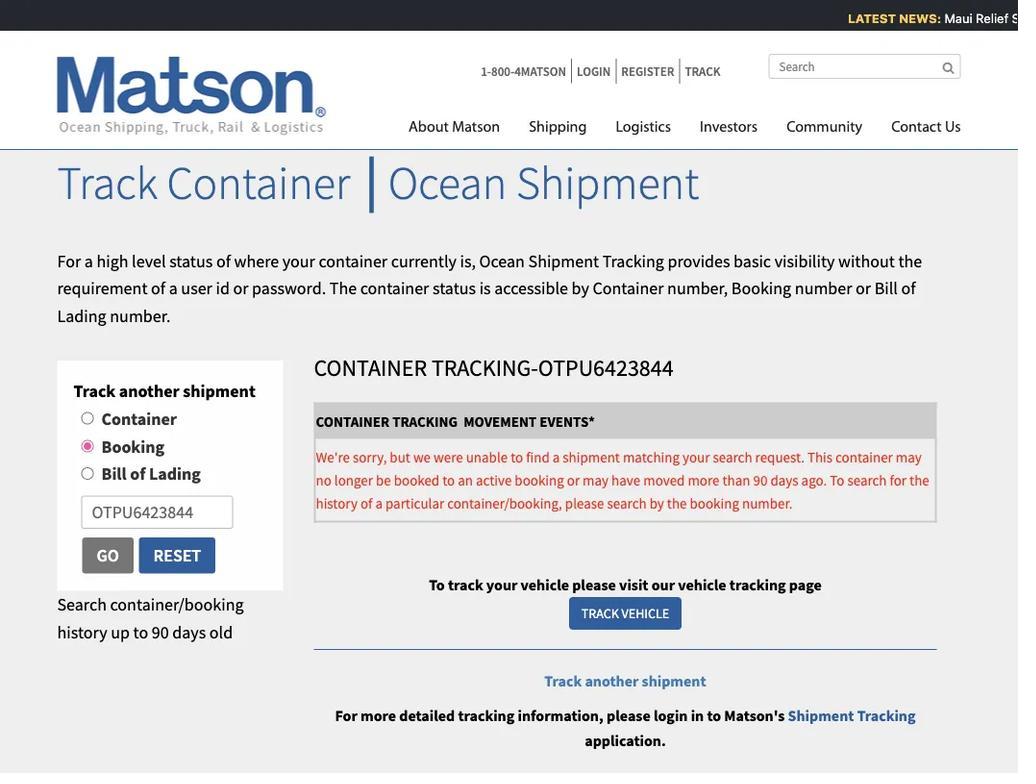 Task type: vqa. For each thing, say whether or not it's contained in the screenshot.
bottommost Alaska
no



Task type: locate. For each thing, give the bounding box(es) containing it.
the inside the for a high level status of where your container currently is, ocean shipment tracking provides basic visibility without the requirement of a user id or password. the container status is accessible by container number, booking number or bill of lading number.
[[899, 250, 922, 271]]

0 vertical spatial more
[[688, 471, 720, 490]]

track right register
[[685, 63, 721, 79]]

1 vertical spatial booking
[[690, 494, 739, 513]]

2 vertical spatial please
[[607, 706, 651, 725]]

1 vertical spatial more
[[361, 706, 396, 725]]

2 vertical spatial the
[[667, 494, 687, 513]]

0 horizontal spatial tracking
[[458, 706, 515, 725]]

request.
[[755, 448, 805, 466]]

to left an
[[443, 471, 455, 490]]

1 horizontal spatial booking
[[732, 278, 792, 299]]

to left track
[[429, 575, 445, 594]]

history down no
[[316, 494, 358, 513]]

booking down find
[[515, 471, 564, 490]]

0 vertical spatial booking
[[732, 278, 792, 299]]

top menu navigation
[[409, 111, 961, 150]]

track another shipment
[[74, 380, 256, 402], [545, 672, 706, 691]]

of
[[216, 250, 231, 271], [151, 278, 165, 299], [901, 278, 916, 299], [130, 463, 145, 485], [360, 494, 373, 513]]

0 horizontal spatial may
[[583, 471, 609, 490]]

1 horizontal spatial lading
[[149, 463, 201, 485]]

number. down than
[[742, 494, 793, 513]]

lading up enter booking # text field
[[149, 463, 201, 485]]

0 vertical spatial tracking
[[730, 575, 786, 594]]

search up than
[[713, 448, 753, 466]]

0 horizontal spatial days
[[172, 621, 206, 643]]

search left for
[[848, 471, 887, 490]]

shipment
[[516, 154, 699, 212], [528, 250, 599, 271], [788, 706, 854, 725]]

1 horizontal spatial shipment
[[563, 448, 620, 466]]

to
[[511, 448, 523, 466], [443, 471, 455, 490], [133, 621, 148, 643], [707, 706, 721, 725]]

0 horizontal spatial more
[[361, 706, 396, 725]]

1 vertical spatial track another shipment
[[545, 672, 706, 691]]

please up application.
[[607, 706, 651, 725]]

or left have
[[567, 471, 580, 490]]

another up the bill of lading
[[119, 380, 180, 402]]

1 vertical spatial by
[[650, 494, 664, 513]]

investors link
[[686, 111, 772, 150]]

container inside we're sorry, but we were unable to find a shipment matching your search request. this container may no longer be booked to an active booking or may have moved more than 90 days ago. to search for the history of a particular container/booking, please search by the booking number.
[[836, 448, 893, 466]]

the right for
[[910, 471, 930, 490]]

0 vertical spatial history
[[316, 494, 358, 513]]

0 vertical spatial tracking
[[603, 250, 664, 271]]

0 horizontal spatial to
[[429, 575, 445, 594]]

2 vertical spatial shipment
[[788, 706, 854, 725]]

please right container/booking,
[[565, 494, 604, 513]]

your right track
[[486, 575, 518, 594]]

days down container/booking
[[172, 621, 206, 643]]

0 horizontal spatial tracking
[[603, 250, 664, 271]]

1 horizontal spatial track another shipment
[[545, 672, 706, 691]]

0 horizontal spatial track another shipment
[[74, 380, 256, 402]]

2 vertical spatial search
[[607, 494, 647, 513]]

0 horizontal spatial number.
[[110, 305, 171, 327]]

booking inside the for a high level status of where your container currently is, ocean shipment tracking provides basic visibility without the requirement of a user id or password. the container status is accessible by container number, booking number or bill of lading number.
[[732, 278, 792, 299]]

level
[[132, 250, 166, 271]]

container
[[167, 154, 350, 212], [593, 278, 664, 299], [314, 353, 427, 382], [101, 408, 177, 429], [316, 413, 390, 431]]

by down moved
[[650, 494, 664, 513]]

more
[[688, 471, 720, 490], [361, 706, 396, 725]]

booked
[[394, 471, 440, 490]]

for more detailed tracking information, please login in to matson's shipment tracking application.
[[335, 706, 916, 750]]

1 vertical spatial shipment
[[528, 250, 599, 271]]

news:
[[895, 11, 938, 25]]

1 vertical spatial number.
[[742, 494, 793, 513]]

track link
[[679, 59, 721, 83]]

1 vertical spatial may
[[583, 471, 609, 490]]

0 horizontal spatial 90
[[152, 621, 169, 643]]

a left high on the top of page
[[84, 250, 93, 271]]

1 vertical spatial please
[[572, 575, 616, 594]]

vehicle
[[521, 575, 569, 594], [678, 575, 727, 594]]

1 horizontal spatial or
[[567, 471, 580, 490]]

up
[[111, 621, 130, 643]]

vehicle right track
[[521, 575, 569, 594]]

Search search field
[[769, 54, 961, 79]]

1 horizontal spatial bill
[[875, 278, 898, 299]]

1 vertical spatial container
[[360, 278, 429, 299]]

days down request.
[[771, 471, 799, 490]]

by inside we're sorry, but we were unable to find a shipment matching your search request. this container may no longer be booked to an active booking or may have moved more than 90 days ago. to search for the history of a particular container/booking, please search by the booking number.
[[650, 494, 664, 513]]

status
[[169, 250, 213, 271], [433, 278, 476, 299]]

0 vertical spatial please
[[565, 494, 604, 513]]

investors
[[700, 120, 758, 136]]

contact
[[891, 120, 942, 136]]

basic
[[734, 250, 771, 271]]

1 horizontal spatial tracking
[[730, 575, 786, 594]]

matching
[[623, 448, 680, 466]]

to right up
[[133, 621, 148, 643]]

90 down container/booking
[[152, 621, 169, 643]]

1 vertical spatial to
[[429, 575, 445, 594]]

1 vertical spatial 90
[[152, 621, 169, 643]]

by inside the for a high level status of where your container currently is, ocean shipment tracking provides basic visibility without the requirement of a user id or password. the container status is accessible by container number, booking number or bill of lading number.
[[572, 278, 589, 299]]

0 horizontal spatial for
[[57, 250, 81, 271]]

search down have
[[607, 494, 647, 513]]

track
[[685, 63, 721, 79], [57, 154, 158, 212], [74, 380, 116, 402], [582, 605, 619, 622], [545, 672, 582, 691]]

lading down 'requirement'
[[57, 305, 106, 327]]

1 vertical spatial for
[[335, 706, 357, 725]]

search
[[713, 448, 753, 466], [848, 471, 887, 490], [607, 494, 647, 513]]

2 horizontal spatial shipment
[[642, 672, 706, 691]]

to right ago.
[[830, 471, 845, 490]]

0 vertical spatial for
[[57, 250, 81, 271]]

shipment tracking link
[[788, 706, 916, 725]]

0 vertical spatial by
[[572, 278, 589, 299]]

to
[[830, 471, 845, 490], [429, 575, 445, 594]]

find
[[526, 448, 550, 466]]

for for for a high level status of where your container currently is, ocean shipment tracking provides basic visibility without the requirement of a user id or password. the container status is accessible by container number, booking number or bill of lading number.
[[57, 250, 81, 271]]

1 horizontal spatial days
[[771, 471, 799, 490]]

is,
[[460, 250, 476, 271]]

container down the
[[314, 353, 427, 382]]

1 horizontal spatial status
[[433, 278, 476, 299]]

1 vertical spatial your
[[683, 448, 710, 466]]

1 horizontal spatial more
[[688, 471, 720, 490]]

90 right than
[[753, 471, 768, 490]]

1 horizontal spatial another
[[585, 672, 639, 691]]

please left visit
[[572, 575, 616, 594]]

0 vertical spatial bill
[[875, 278, 898, 299]]

logistics link
[[601, 111, 686, 150]]

1 horizontal spatial 90
[[753, 471, 768, 490]]

status down is, at the top left of page
[[433, 278, 476, 299]]

your up password.
[[282, 250, 315, 271]]

vehicle right our
[[678, 575, 727, 594]]

track vehicle
[[582, 605, 669, 622]]

or right id
[[233, 278, 249, 299]]

1 vertical spatial booking
[[101, 435, 165, 457]]

another up for more detailed tracking information, please login in to matson's shipment tracking application.
[[585, 672, 639, 691]]

contact us
[[891, 120, 961, 136]]

2 vertical spatial your
[[486, 575, 518, 594]]

tracking inside the for a high level status of where your container currently is, ocean shipment tracking provides basic visibility without the requirement of a user id or password. the container status is accessible by container number, booking number or bill of lading number.
[[603, 250, 664, 271]]

shipment down the logistics link
[[516, 154, 699, 212]]

2 vertical spatial container
[[836, 448, 893, 466]]

0 vertical spatial days
[[771, 471, 799, 490]]

tracking left page
[[730, 575, 786, 594]]

booking up the bill of lading
[[101, 435, 165, 457]]

0 vertical spatial shipment
[[516, 154, 699, 212]]

0 vertical spatial booking
[[515, 471, 564, 490]]

the right without
[[899, 250, 922, 271]]

0 vertical spatial number.
[[110, 305, 171, 327]]

1 vertical spatial tracking
[[458, 706, 515, 725]]

0 vertical spatial search
[[713, 448, 753, 466]]

provides
[[668, 250, 730, 271]]

0 vertical spatial shipment
[[183, 380, 256, 402]]

0 vertical spatial your
[[282, 250, 315, 271]]

container/booking
[[110, 593, 244, 615]]

lading
[[57, 305, 106, 327], [149, 463, 201, 485]]

container for container
[[101, 408, 177, 429]]

2 horizontal spatial search
[[848, 471, 887, 490]]

for a high level status of where your container currently is, ocean shipment tracking provides basic visibility without the requirement of a user id or password. the container status is accessible by container number, booking number or bill of lading number.
[[57, 250, 922, 327]]

1 horizontal spatial booking
[[690, 494, 739, 513]]

please
[[565, 494, 604, 513], [572, 575, 616, 594], [607, 706, 651, 725]]

0 horizontal spatial booking
[[101, 435, 165, 457]]

2 horizontal spatial or
[[856, 278, 871, 299]]

2 vertical spatial shipment
[[642, 672, 706, 691]]

your up moved
[[683, 448, 710, 466]]

may up for
[[896, 448, 922, 466]]

shipment right matson's
[[788, 706, 854, 725]]

of down longer
[[360, 494, 373, 513]]

for inside the for a high level status of where your container currently is, ocean shipment tracking provides basic visibility without the requirement of a user id or password. the container status is accessible by container number, booking number or bill of lading number.
[[57, 250, 81, 271]]

1 vertical spatial shipment
[[563, 448, 620, 466]]

longer
[[334, 471, 373, 490]]

your
[[282, 250, 315, 271], [683, 448, 710, 466], [486, 575, 518, 594]]

about matson
[[409, 120, 500, 136]]

0 horizontal spatial your
[[282, 250, 315, 271]]

of up id
[[216, 250, 231, 271]]

1 horizontal spatial history
[[316, 494, 358, 513]]

container right the container radio
[[101, 408, 177, 429]]

container down currently
[[360, 278, 429, 299]]

we're sorry, but we were unable to find a shipment matching your search request. this container may no longer be booked to an active booking or may have moved more than 90 days ago. to search for the history of a particular container/booking, please search by the booking number.
[[316, 448, 930, 513]]

history down search
[[57, 621, 107, 643]]

0 vertical spatial container
[[319, 250, 388, 271]]

for
[[57, 250, 81, 271], [335, 706, 357, 725]]

booking down than
[[690, 494, 739, 513]]

track another shipment up the container radio
[[74, 380, 256, 402]]

lading inside the for a high level status of where your container currently is, ocean shipment tracking provides basic visibility without the requirement of a user id or password. the container status is accessible by container number, booking number or bill of lading number.
[[57, 305, 106, 327]]

0 horizontal spatial vehicle
[[521, 575, 569, 594]]

None button
[[81, 537, 135, 574], [138, 537, 217, 574], [81, 537, 135, 574], [138, 537, 217, 574]]

of right number
[[901, 278, 916, 299]]

1 horizontal spatial by
[[650, 494, 664, 513]]

1-
[[481, 63, 491, 79]]

2 horizontal spatial your
[[683, 448, 710, 466]]

or
[[233, 278, 249, 299], [856, 278, 871, 299], [567, 471, 580, 490]]

0 horizontal spatial lading
[[57, 305, 106, 327]]

1-800-4matson link
[[481, 59, 571, 83]]

0 vertical spatial lading
[[57, 305, 106, 327]]

days inside 'search container/booking history up to 90 days old'
[[172, 621, 206, 643]]

we're
[[316, 448, 350, 466]]

more left detailed
[[361, 706, 396, 725]]

more inside we're sorry, but we were unable to find a shipment matching your search request. this container may no longer be booked to an active booking or may have moved more than 90 days ago. to search for the history of a particular container/booking, please search by the booking number.
[[688, 471, 720, 490]]

0 vertical spatial status
[[169, 250, 213, 271]]

1 vertical spatial history
[[57, 621, 107, 643]]

shipment
[[183, 380, 256, 402], [563, 448, 620, 466], [642, 672, 706, 691]]

track another shipment up for more detailed tracking information, please login in to matson's shipment tracking application.
[[545, 672, 706, 691]]

or down without
[[856, 278, 871, 299]]

1 horizontal spatial tracking
[[857, 706, 916, 725]]

0 horizontal spatial search
[[607, 494, 647, 513]]

a
[[84, 250, 93, 271], [169, 278, 178, 299], [553, 448, 560, 466], [375, 494, 383, 513]]

active
[[476, 471, 512, 490]]

for inside for more detailed tracking information, please login in to matson's shipment tracking application.
[[335, 706, 357, 725]]

shipment up accessible
[[528, 250, 599, 271]]

booking down basic
[[732, 278, 792, 299]]

container up sorry,
[[316, 413, 390, 431]]

0 horizontal spatial or
[[233, 278, 249, 299]]

for left detailed
[[335, 706, 357, 725]]

0 horizontal spatial by
[[572, 278, 589, 299]]

tracking right detailed
[[458, 706, 515, 725]]

1 horizontal spatial to
[[830, 471, 845, 490]]

to left find
[[511, 448, 523, 466]]

by right accessible
[[572, 278, 589, 299]]

for up 'requirement'
[[57, 250, 81, 271]]

booking
[[732, 278, 792, 299], [101, 435, 165, 457]]

the
[[330, 278, 357, 299]]

number. down 'requirement'
[[110, 305, 171, 327]]

the down moved
[[667, 494, 687, 513]]

1 horizontal spatial for
[[335, 706, 357, 725]]

about
[[409, 120, 449, 136]]

1 vertical spatial days
[[172, 621, 206, 643]]

0 vertical spatial another
[[119, 380, 180, 402]]

of down level
[[151, 278, 165, 299]]

container up the
[[319, 250, 388, 271]]

0 vertical spatial 90
[[753, 471, 768, 490]]

sh
[[1008, 11, 1018, 25]]

1 horizontal spatial number.
[[742, 494, 793, 513]]

0 horizontal spatial another
[[119, 380, 180, 402]]

vehicle
[[622, 605, 669, 622]]

None search field
[[769, 54, 961, 79]]

matson
[[452, 120, 500, 136]]

bill
[[875, 278, 898, 299], [101, 463, 127, 485]]

container
[[319, 250, 388, 271], [360, 278, 429, 299], [836, 448, 893, 466]]

visit
[[619, 575, 649, 594]]

login
[[654, 706, 688, 725]]

container up for
[[836, 448, 893, 466]]

1 horizontal spatial vehicle
[[678, 575, 727, 594]]

more left than
[[688, 471, 720, 490]]

bill right the bill of lading radio
[[101, 463, 127, 485]]

status up the user
[[169, 250, 213, 271]]

to right in
[[707, 706, 721, 725]]

community
[[787, 120, 863, 136]]

container tracking  movement events*
[[316, 413, 595, 431]]

container/booking,
[[447, 494, 562, 513]]

0 horizontal spatial booking
[[515, 471, 564, 490]]

more inside for more detailed tracking information, please login in to matson's shipment tracking application.
[[361, 706, 396, 725]]

may left have
[[583, 471, 609, 490]]

bill down without
[[875, 278, 898, 299]]

container left number,
[[593, 278, 664, 299]]

to inside 'search container/booking history up to 90 days old'
[[133, 621, 148, 643]]

1 vertical spatial tracking
[[857, 706, 916, 725]]



Task type: describe. For each thing, give the bounding box(es) containing it.
search
[[57, 593, 107, 615]]

this
[[808, 448, 833, 466]]

bill of lading
[[101, 463, 201, 485]]

0 vertical spatial track another shipment
[[74, 380, 256, 402]]

to inside for more detailed tracking information, please login in to matson's shipment tracking application.
[[707, 706, 721, 725]]

or inside we're sorry, but we were unable to find a shipment matching your search request. this container may no longer be booked to an active booking or may have moved more than 90 days ago. to search for the history of a particular container/booking, please search by the booking number.
[[567, 471, 580, 490]]

container inside the for a high level status of where your container currently is, ocean shipment tracking provides basic visibility without the requirement of a user id or password. the container status is accessible by container number, booking number or bill of lading number.
[[593, 278, 664, 299]]

1 horizontal spatial your
[[486, 575, 518, 594]]

visibility
[[775, 250, 835, 271]]

an
[[458, 471, 473, 490]]

0 horizontal spatial shipment
[[183, 380, 256, 402]]

but
[[390, 448, 410, 466]]

1 vertical spatial lading
[[149, 463, 201, 485]]

events*
[[540, 413, 595, 431]]

be
[[376, 471, 391, 490]]

tracking inside for more detailed tracking information, please login in to matson's shipment tracking application.
[[458, 706, 515, 725]]

history inside 'search container/booking history up to 90 days old'
[[57, 621, 107, 643]]

login
[[577, 63, 611, 79]]

shipment inside the for a high level status of where your container currently is, ocean shipment tracking provides basic visibility without the requirement of a user id or password. the container status is accessible by container number, booking number or bill of lading number.
[[528, 250, 599, 271]]

Container radio
[[81, 412, 94, 425]]

ocean
[[479, 250, 525, 271]]

without
[[838, 250, 895, 271]]

container for container tracking  movement events*
[[316, 413, 390, 431]]

please inside we're sorry, but we were unable to find a shipment matching your search request. this container may no longer be booked to an active booking or may have moved more than 90 days ago. to search for the history of a particular container/booking, please search by the booking number.
[[565, 494, 604, 513]]

movement
[[464, 413, 537, 431]]

for
[[890, 471, 907, 490]]

page
[[789, 575, 822, 594]]

requirement
[[57, 278, 148, 299]]

days inside we're sorry, but we were unable to find a shipment matching your search request. this container may no longer be booked to an active booking or may have moved more than 90 days ago. to search for the history of a particular container/booking, please search by the booking number.
[[771, 471, 799, 490]]

1 vertical spatial status
[[433, 278, 476, 299]]

user
[[181, 278, 212, 299]]

login link
[[571, 59, 616, 83]]

number
[[795, 278, 852, 299]]

your inside the for a high level status of where your container currently is, ocean shipment tracking provides basic visibility without the requirement of a user id or password. the container status is accessible by container number, booking number or bill of lading number.
[[282, 250, 315, 271]]

sorry,
[[353, 448, 387, 466]]

1-800-4matson
[[481, 63, 566, 79]]

container up where on the top left
[[167, 154, 350, 212]]

community link
[[772, 111, 877, 150]]

4matson
[[515, 63, 566, 79]]

1 vertical spatial search
[[848, 471, 887, 490]]

detailed
[[399, 706, 455, 725]]

tracking-
[[432, 353, 538, 382]]

information,
[[518, 706, 604, 725]]

shipment inside for more detailed tracking information, please login in to matson's shipment tracking application.
[[788, 706, 854, 725]]

old
[[209, 621, 233, 643]]

password.
[[252, 278, 326, 299]]

moved
[[643, 471, 685, 490]]

Enter Booking # text field
[[81, 496, 233, 529]]

container tracking-otpu6423844
[[314, 353, 674, 382]]

where
[[234, 250, 279, 271]]

a right find
[[553, 448, 560, 466]]

search image
[[943, 62, 954, 74]]

90 inside we're sorry, but we were unable to find a shipment matching your search request. this container may no longer be booked to an active booking or may have moved more than 90 days ago. to search for the history of a particular container/booking, please search by the booking number.
[[753, 471, 768, 490]]

than
[[723, 471, 751, 490]]

to track your vehicle please visit our vehicle tracking page
[[429, 575, 822, 594]]

logistics
[[616, 120, 671, 136]]

number. inside the for a high level status of where your container currently is, ocean shipment tracking provides basic visibility without the requirement of a user id or password. the container status is accessible by container number, booking number or bill of lading number.
[[110, 305, 171, 327]]

│ocean
[[359, 154, 507, 212]]

no
[[316, 471, 332, 490]]

1 horizontal spatial search
[[713, 448, 753, 466]]

track down to track your vehicle please visit our vehicle tracking page
[[582, 605, 619, 622]]

1 vehicle from the left
[[521, 575, 569, 594]]

Bill of Lading radio
[[81, 467, 94, 480]]

is
[[480, 278, 491, 299]]

were
[[434, 448, 463, 466]]

number. inside we're sorry, but we were unable to find a shipment matching your search request. this container may no longer be booked to an active booking or may have moved more than 90 days ago. to search for the history of a particular container/booking, please search by the booking number.
[[742, 494, 793, 513]]

accessible
[[494, 278, 568, 299]]

a left the user
[[169, 278, 178, 299]]

Booking radio
[[81, 440, 94, 452]]

your inside we're sorry, but we were unable to find a shipment matching your search request. this container may no longer be booked to an active booking or may have moved more than 90 days ago. to search for the history of a particular container/booking, please search by the booking number.
[[683, 448, 710, 466]]

shipping link
[[515, 111, 601, 150]]

0 horizontal spatial bill
[[101, 463, 127, 485]]

application.
[[585, 731, 666, 750]]

of up enter booking # text field
[[130, 463, 145, 485]]

high
[[97, 250, 128, 271]]

matson's
[[724, 706, 785, 725]]

id
[[216, 278, 230, 299]]

our
[[652, 575, 675, 594]]

register
[[621, 63, 674, 79]]

in
[[691, 706, 704, 725]]

track container │ocean shipment
[[57, 154, 699, 212]]

we
[[413, 448, 431, 466]]

1 vertical spatial the
[[910, 471, 930, 490]]

please inside for more detailed tracking information, please login in to matson's shipment tracking application.
[[607, 706, 651, 725]]

search container/booking history up to 90 days old
[[57, 593, 244, 643]]

register link
[[616, 59, 679, 83]]

track up the container radio
[[74, 380, 116, 402]]

latest
[[844, 11, 892, 25]]

latest news: maui relief sh
[[844, 11, 1018, 25]]

for for for more detailed tracking information, please login in to matson's shipment tracking application.
[[335, 706, 357, 725]]

to inside we're sorry, but we were unable to find a shipment matching your search request. this container may no longer be booked to an active booking or may have moved more than 90 days ago. to search for the history of a particular container/booking, please search by the booking number.
[[830, 471, 845, 490]]

shipment inside we're sorry, but we were unable to find a shipment matching your search request. this container may no longer be booked to an active booking or may have moved more than 90 days ago. to search for the history of a particular container/booking, please search by the booking number.
[[563, 448, 620, 466]]

2 vehicle from the left
[[678, 575, 727, 594]]

tracking inside for more detailed tracking information, please login in to matson's shipment tracking application.
[[857, 706, 916, 725]]

maui
[[941, 11, 969, 25]]

track up high on the top of page
[[57, 154, 158, 212]]

about matson link
[[409, 111, 515, 150]]

relief
[[972, 11, 1005, 25]]

have
[[612, 471, 641, 490]]

history inside we're sorry, but we were unable to find a shipment matching your search request. this container may no longer be booked to an active booking or may have moved more than 90 days ago. to search for the history of a particular container/booking, please search by the booking number.
[[316, 494, 358, 513]]

1 vertical spatial another
[[585, 672, 639, 691]]

number,
[[667, 278, 728, 299]]

contact us link
[[877, 111, 961, 150]]

800-
[[491, 63, 515, 79]]

particular
[[386, 494, 444, 513]]

90 inside 'search container/booking history up to 90 days old'
[[152, 621, 169, 643]]

bill inside the for a high level status of where your container currently is, ocean shipment tracking provides basic visibility without the requirement of a user id or password. the container status is accessible by container number, booking number or bill of lading number.
[[875, 278, 898, 299]]

0 vertical spatial may
[[896, 448, 922, 466]]

ago.
[[802, 471, 827, 490]]

track up 'information,'
[[545, 672, 582, 691]]

blue matson logo with ocean, shipping, truck, rail and logistics written beneath it. image
[[57, 57, 326, 136]]

container for container tracking-otpu6423844
[[314, 353, 427, 382]]

track vehicle link
[[569, 597, 682, 630]]

us
[[945, 120, 961, 136]]

track
[[448, 575, 483, 594]]

unable
[[466, 448, 508, 466]]

track another shipment link
[[545, 672, 706, 691]]

0 horizontal spatial status
[[169, 250, 213, 271]]

of inside we're sorry, but we were unable to find a shipment matching your search request. this container may no longer be booked to an active booking or may have moved more than 90 days ago. to search for the history of a particular container/booking, please search by the booking number.
[[360, 494, 373, 513]]

currently
[[391, 250, 457, 271]]

otpu6423844
[[538, 353, 674, 382]]

a down be
[[375, 494, 383, 513]]



